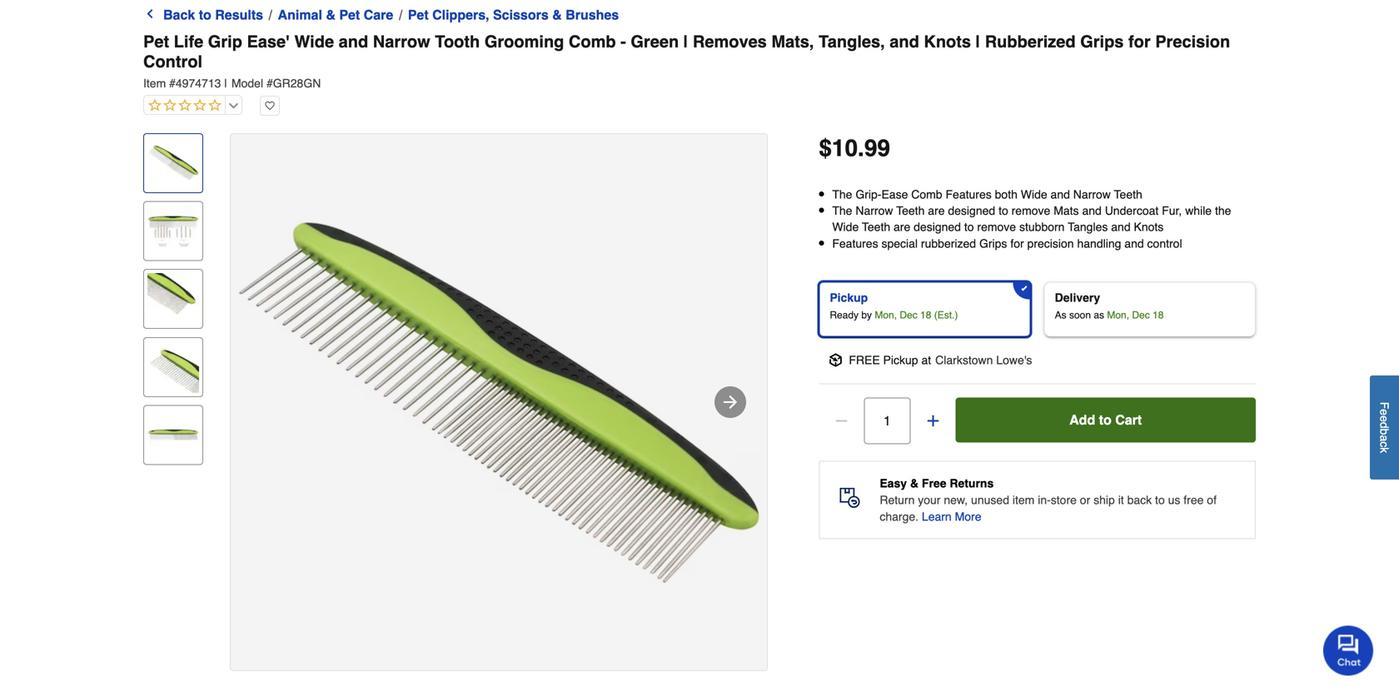 Task type: locate. For each thing, give the bounding box(es) containing it.
0 horizontal spatial knots
[[924, 32, 971, 51]]

0 vertical spatial grips
[[1080, 32, 1124, 51]]

the
[[832, 188, 852, 201], [832, 204, 852, 217]]

1 horizontal spatial wide
[[832, 220, 859, 234]]

1 horizontal spatial knots
[[1134, 220, 1164, 234]]

0 horizontal spatial comb
[[569, 32, 616, 51]]

1 vertical spatial features
[[832, 237, 878, 250]]

narrow down grip-
[[856, 204, 893, 217]]

free
[[922, 477, 946, 490]]

easy
[[880, 477, 907, 490]]

2 vertical spatial narrow
[[856, 204, 893, 217]]

and up tangles at the top of page
[[1082, 204, 1102, 217]]

1 vertical spatial are
[[894, 220, 910, 234]]

18
[[920, 309, 931, 321], [1153, 309, 1164, 321]]

pet right care
[[408, 7, 429, 22]]

1 horizontal spatial dec
[[1132, 309, 1150, 321]]

0 horizontal spatial &
[[326, 7, 336, 22]]

1 dec from the left
[[900, 309, 917, 321]]

99
[[864, 135, 890, 162]]

| left rubberized
[[976, 32, 980, 51]]

the down "10"
[[832, 204, 852, 217]]

2 vertical spatial wide
[[832, 220, 859, 234]]

as
[[1094, 309, 1104, 321]]

chat invite button image
[[1323, 625, 1374, 676]]

0 horizontal spatial pickup
[[830, 291, 868, 304]]

are up rubberized
[[928, 204, 945, 217]]

18 left the (est.) on the top of page
[[920, 309, 931, 321]]

mon,
[[875, 309, 897, 321], [1107, 309, 1129, 321]]

1 vertical spatial the
[[832, 204, 852, 217]]

b
[[1378, 428, 1391, 435]]

0 vertical spatial features
[[946, 188, 992, 201]]

delivery
[[1055, 291, 1100, 304]]

narrow inside pet life  grip ease' wide and narrow tooth grooming comb - green | removes mats, tangles, and knots | rubberized grips for precision control item # 4974713 | model # gr28gn
[[373, 32, 430, 51]]

back
[[163, 7, 195, 22]]

for inside the grip-ease comb features both wide and narrow teeth the narrow teeth are designed to remove mats and undercoat fur, while the wide teeth are designed to remove stubborn tangles and knots features special rubberized grips for precision handling and control
[[1010, 237, 1024, 250]]

narrow down care
[[373, 32, 430, 51]]

to inside button
[[1099, 412, 1112, 428]]

wide right both
[[1021, 188, 1047, 201]]

mon, right as
[[1107, 309, 1129, 321]]

0 horizontal spatial teeth
[[862, 220, 890, 234]]

heart outline image
[[260, 96, 280, 116]]

& right animal
[[326, 7, 336, 22]]

your
[[918, 493, 941, 507]]

& inside easy & free returns return your new, unused item in-store or ship it back to us free of charge.
[[910, 477, 919, 490]]

1 vertical spatial teeth
[[896, 204, 925, 217]]

model
[[231, 77, 263, 90]]

teeth up "undercoat"
[[1114, 188, 1142, 201]]

1 horizontal spatial are
[[928, 204, 945, 217]]

mon, right by
[[875, 309, 897, 321]]

1 horizontal spatial grips
[[1080, 32, 1124, 51]]

0 horizontal spatial pet
[[143, 32, 169, 51]]

.
[[858, 135, 864, 162]]

grip-
[[856, 188, 881, 201]]

to right back
[[199, 7, 211, 22]]

1 e from the top
[[1378, 409, 1391, 415]]

remove
[[1012, 204, 1050, 217], [977, 220, 1016, 234]]

remove up stubborn
[[1012, 204, 1050, 217]]

0 horizontal spatial #
[[169, 77, 176, 90]]

free
[[849, 353, 880, 367]]

1 horizontal spatial 18
[[1153, 309, 1164, 321]]

1 horizontal spatial comb
[[911, 188, 942, 201]]

e up b
[[1378, 415, 1391, 422]]

1 horizontal spatial pickup
[[883, 353, 918, 367]]

for inside pet life  grip ease' wide and narrow tooth grooming comb - green | removes mats, tangles, and knots | rubberized grips for precision control item # 4974713 | model # gr28gn
[[1128, 32, 1151, 51]]

0 vertical spatial pickup
[[830, 291, 868, 304]]

of
[[1207, 493, 1217, 507]]

knots left rubberized
[[924, 32, 971, 51]]

1 18 from the left
[[920, 309, 931, 321]]

0 vertical spatial knots
[[924, 32, 971, 51]]

pet life  grip ease' wide and narrow tooth grooming comb - green | removes mats, tangles, and knots | rubberized grips for precision control item # 4974713 | model # gr28gn
[[143, 32, 1230, 90]]

# right model
[[266, 77, 273, 90]]

easy & free returns return your new, unused item in-store or ship it back to us free of charge.
[[880, 477, 1217, 523]]

1 vertical spatial grips
[[979, 237, 1007, 250]]

stubborn
[[1019, 220, 1065, 234]]

by
[[861, 309, 872, 321]]

designed up rubberized
[[914, 220, 961, 234]]

&
[[326, 7, 336, 22], [552, 7, 562, 22], [910, 477, 919, 490]]

0 horizontal spatial are
[[894, 220, 910, 234]]

0 horizontal spatial dec
[[900, 309, 917, 321]]

item number 4 9 7 4 7 1 3 and model number g r 2 8 g n element
[[143, 75, 1256, 92]]

0 vertical spatial for
[[1128, 32, 1151, 51]]

pet up control
[[143, 32, 169, 51]]

| left model
[[224, 77, 227, 90]]

1 mon, from the left
[[875, 309, 897, 321]]

more
[[955, 510, 981, 523]]

for down stubborn
[[1010, 237, 1024, 250]]

& left brushes
[[552, 7, 562, 22]]

2 mon, from the left
[[1107, 309, 1129, 321]]

18 inside "pickup ready by mon, dec 18 (est.)"
[[920, 309, 931, 321]]

e
[[1378, 409, 1391, 415], [1378, 415, 1391, 422]]

18 right as
[[1153, 309, 1164, 321]]

e up d
[[1378, 409, 1391, 415]]

pickup left at
[[883, 353, 918, 367]]

us
[[1168, 493, 1180, 507]]

1 horizontal spatial pet
[[339, 7, 360, 22]]

the grip-ease comb features both wide and narrow teeth the narrow teeth are designed to remove mats and undercoat fur, while the wide teeth are designed to remove stubborn tangles and knots features special rubberized grips for precision handling and control
[[832, 188, 1231, 250]]

$ 10 . 99
[[819, 135, 890, 162]]

mats
[[1054, 204, 1079, 217]]

knots up control
[[1134, 220, 1164, 234]]

teeth
[[1114, 188, 1142, 201], [896, 204, 925, 217], [862, 220, 890, 234]]

option group containing pickup
[[812, 275, 1262, 343]]

features left both
[[946, 188, 992, 201]]

| right green
[[683, 32, 688, 51]]

1 vertical spatial remove
[[977, 220, 1016, 234]]

1 vertical spatial comb
[[911, 188, 942, 201]]

Stepper number input field with increment and decrement buttons number field
[[864, 398, 910, 444]]

#
[[169, 77, 176, 90], [266, 77, 273, 90]]

are up special
[[894, 220, 910, 234]]

1 horizontal spatial for
[[1128, 32, 1151, 51]]

grips
[[1080, 32, 1124, 51], [979, 237, 1007, 250]]

pet inside pet life  grip ease' wide and narrow tooth grooming comb - green | removes mats, tangles, and knots | rubberized grips for precision control item # 4974713 | model # gr28gn
[[143, 32, 169, 51]]

animal
[[278, 7, 322, 22]]

to left us
[[1155, 493, 1165, 507]]

2 horizontal spatial narrow
[[1073, 188, 1111, 201]]

0 vertical spatial wide
[[294, 32, 334, 51]]

dec left the (est.) on the top of page
[[900, 309, 917, 321]]

control
[[1147, 237, 1182, 250]]

and right tangles,
[[890, 32, 919, 51]]

comb right ease
[[911, 188, 942, 201]]

& left free
[[910, 477, 919, 490]]

arrow right image
[[720, 392, 740, 412]]

free pickup at clarkstown lowe's
[[849, 353, 1032, 367]]

designed down both
[[948, 204, 995, 217]]

& for easy
[[910, 477, 919, 490]]

0 vertical spatial narrow
[[373, 32, 430, 51]]

1 vertical spatial wide
[[1021, 188, 1047, 201]]

0 horizontal spatial mon,
[[875, 309, 897, 321]]

1 the from the top
[[832, 188, 852, 201]]

features left special
[[832, 237, 878, 250]]

pet clippers, scissors & brushes
[[408, 7, 619, 22]]

2 vertical spatial teeth
[[862, 220, 890, 234]]

comb
[[569, 32, 616, 51], [911, 188, 942, 201]]

0 vertical spatial teeth
[[1114, 188, 1142, 201]]

the left grip-
[[832, 188, 852, 201]]

to right add
[[1099, 412, 1112, 428]]

1 vertical spatial knots
[[1134, 220, 1164, 234]]

teeth down ease
[[896, 204, 925, 217]]

0 vertical spatial the
[[832, 188, 852, 201]]

zero stars image
[[144, 98, 222, 114]]

results
[[215, 7, 263, 22]]

pet for scissors
[[408, 7, 429, 22]]

dec inside "pickup ready by mon, dec 18 (est.)"
[[900, 309, 917, 321]]

0 vertical spatial comb
[[569, 32, 616, 51]]

green
[[631, 32, 679, 51]]

2 horizontal spatial teeth
[[1114, 188, 1142, 201]]

0 horizontal spatial for
[[1010, 237, 1024, 250]]

option group
[[812, 275, 1262, 343]]

while
[[1185, 204, 1212, 217]]

1 horizontal spatial mon,
[[1107, 309, 1129, 321]]

designed
[[948, 204, 995, 217], [914, 220, 961, 234]]

0 horizontal spatial grips
[[979, 237, 1007, 250]]

control
[[143, 52, 202, 71]]

0 horizontal spatial 18
[[920, 309, 931, 321]]

2 horizontal spatial pet
[[408, 7, 429, 22]]

2 horizontal spatial &
[[910, 477, 919, 490]]

wide down animal
[[294, 32, 334, 51]]

1 horizontal spatial &
[[552, 7, 562, 22]]

for
[[1128, 32, 1151, 51], [1010, 237, 1024, 250]]

pickup
[[830, 291, 868, 304], [883, 353, 918, 367]]

tooth
[[435, 32, 480, 51]]

ease'
[[247, 32, 290, 51]]

0 vertical spatial are
[[928, 204, 945, 217]]

free
[[1184, 493, 1204, 507]]

pickup up ready
[[830, 291, 868, 304]]

1 vertical spatial designed
[[914, 220, 961, 234]]

grip
[[208, 32, 242, 51]]

plus image
[[925, 413, 941, 429]]

comb down brushes
[[569, 32, 616, 51]]

add
[[1069, 412, 1095, 428]]

grips inside pet life  grip ease' wide and narrow tooth grooming comb - green | removes mats, tangles, and knots | rubberized grips for precision control item # 4974713 | model # gr28gn
[[1080, 32, 1124, 51]]

and
[[339, 32, 368, 51], [890, 32, 919, 51], [1051, 188, 1070, 201], [1082, 204, 1102, 217], [1111, 220, 1131, 234], [1124, 237, 1144, 250]]

clippers,
[[432, 7, 489, 22]]

knots
[[924, 32, 971, 51], [1134, 220, 1164, 234]]

dec
[[900, 309, 917, 321], [1132, 309, 1150, 321]]

for left precision
[[1128, 32, 1151, 51]]

mon, inside delivery as soon as mon, dec 18
[[1107, 309, 1129, 321]]

2 dec from the left
[[1132, 309, 1150, 321]]

animal & pet care
[[278, 7, 393, 22]]

ease
[[881, 188, 908, 201]]

narrow up mats
[[1073, 188, 1111, 201]]

1 horizontal spatial #
[[266, 77, 273, 90]]

0 horizontal spatial wide
[[294, 32, 334, 51]]

undercoat
[[1105, 204, 1159, 217]]

remove down both
[[977, 220, 1016, 234]]

f e e d b a c k
[[1378, 402, 1391, 453]]

mon, inside "pickup ready by mon, dec 18 (est.)"
[[875, 309, 897, 321]]

are
[[928, 204, 945, 217], [894, 220, 910, 234]]

2 18 from the left
[[1153, 309, 1164, 321]]

1 vertical spatial narrow
[[1073, 188, 1111, 201]]

& for animal
[[326, 7, 336, 22]]

teeth up special
[[862, 220, 890, 234]]

2 # from the left
[[266, 77, 273, 90]]

# right item
[[169, 77, 176, 90]]

10
[[832, 135, 858, 162]]

mats,
[[771, 32, 814, 51]]

pet left care
[[339, 7, 360, 22]]

knots inside the grip-ease comb features both wide and narrow teeth the narrow teeth are designed to remove mats and undercoat fur, while the wide teeth are designed to remove stubborn tangles and knots features special rubberized grips for precision handling and control
[[1134, 220, 1164, 234]]

dec right as
[[1132, 309, 1150, 321]]

1 vertical spatial for
[[1010, 237, 1024, 250]]

wide
[[294, 32, 334, 51], [1021, 188, 1047, 201], [832, 220, 859, 234]]

0 horizontal spatial narrow
[[373, 32, 430, 51]]

1 horizontal spatial features
[[946, 188, 992, 201]]

wide down grip-
[[832, 220, 859, 234]]



Task type: vqa. For each thing, say whether or not it's contained in the screenshot.
to in Easy & Free Returns Return your new, unused item in-store or ship it back to us free of charge.
yes



Task type: describe. For each thing, give the bounding box(es) containing it.
back
[[1127, 493, 1152, 507]]

pet clippers, scissors & brushes link
[[408, 5, 619, 25]]

1 horizontal spatial teeth
[[896, 204, 925, 217]]

pet for grip
[[143, 32, 169, 51]]

returns
[[950, 477, 994, 490]]

handling
[[1077, 237, 1121, 250]]

4974713
[[176, 77, 221, 90]]

grooming
[[485, 32, 564, 51]]

lowe's
[[996, 353, 1032, 367]]

0 vertical spatial designed
[[948, 204, 995, 217]]

rubberized
[[985, 32, 1076, 51]]

c
[[1378, 441, 1391, 447]]

add to cart button
[[955, 398, 1256, 443]]

-
[[621, 32, 626, 51]]

it
[[1118, 493, 1124, 507]]

tangles
[[1068, 220, 1108, 234]]

pickup inside "pickup ready by mon, dec 18 (est.)"
[[830, 291, 868, 304]]

0 horizontal spatial |
[[224, 77, 227, 90]]

animal & pet care link
[[278, 5, 393, 25]]

unused
[[971, 493, 1009, 507]]

comb inside pet life  grip ease' wide and narrow tooth grooming comb - green | removes mats, tangles, and knots | rubberized grips for precision control item # 4974713 | model # gr28gn
[[569, 32, 616, 51]]

pet life  #gr28gn - thumbnail image
[[147, 137, 199, 189]]

1 vertical spatial pickup
[[883, 353, 918, 367]]

0 vertical spatial remove
[[1012, 204, 1050, 217]]

1 horizontal spatial narrow
[[856, 204, 893, 217]]

learn
[[922, 510, 952, 523]]

dec inside delivery as soon as mon, dec 18
[[1132, 309, 1150, 321]]

1 # from the left
[[169, 77, 176, 90]]

2 the from the top
[[832, 204, 852, 217]]

pet life  #gr28gn - thumbnail5 image
[[147, 409, 199, 461]]

2 horizontal spatial wide
[[1021, 188, 1047, 201]]

life
[[174, 32, 203, 51]]

minus image
[[833, 413, 850, 429]]

learn more
[[922, 510, 981, 523]]

at
[[921, 353, 931, 367]]

scissors
[[493, 7, 549, 22]]

store
[[1051, 493, 1077, 507]]

precision
[[1155, 32, 1230, 51]]

or
[[1080, 493, 1090, 507]]

soon
[[1069, 309, 1091, 321]]

pet life  #gr28gn - thumbnail2 image
[[147, 205, 199, 257]]

pet life  #gr28gn - thumbnail3 image
[[147, 273, 199, 325]]

0 horizontal spatial features
[[832, 237, 878, 250]]

and down animal & pet care link
[[339, 32, 368, 51]]

both
[[995, 188, 1018, 201]]

a
[[1378, 435, 1391, 441]]

pet life  #gr28gn image
[[231, 134, 767, 670]]

return
[[880, 493, 915, 507]]

new,
[[944, 493, 968, 507]]

learn more link
[[922, 508, 981, 525]]

special
[[881, 237, 918, 250]]

2 horizontal spatial |
[[976, 32, 980, 51]]

to inside easy & free returns return your new, unused item in-store or ship it back to us free of charge.
[[1155, 493, 1165, 507]]

add to cart
[[1069, 412, 1142, 428]]

as
[[1055, 309, 1067, 321]]

(est.)
[[934, 309, 958, 321]]

grips inside the grip-ease comb features both wide and narrow teeth the narrow teeth are designed to remove mats and undercoat fur, while the wide teeth are designed to remove stubborn tangles and knots features special rubberized grips for precision handling and control
[[979, 237, 1007, 250]]

f e e d b a c k button
[[1370, 375, 1399, 480]]

care
[[364, 7, 393, 22]]

d
[[1378, 422, 1391, 428]]

to down both
[[999, 204, 1008, 217]]

item
[[143, 77, 166, 90]]

fur,
[[1162, 204, 1182, 217]]

k
[[1378, 447, 1391, 453]]

in-
[[1038, 493, 1051, 507]]

to up rubberized
[[964, 220, 974, 234]]

wide inside pet life  grip ease' wide and narrow tooth grooming comb - green | removes mats, tangles, and knots | rubberized grips for precision control item # 4974713 | model # gr28gn
[[294, 32, 334, 51]]

back to results
[[163, 7, 263, 22]]

pickup image
[[829, 353, 842, 367]]

removes
[[693, 32, 767, 51]]

delivery as soon as mon, dec 18
[[1055, 291, 1164, 321]]

18 inside delivery as soon as mon, dec 18
[[1153, 309, 1164, 321]]

ship
[[1094, 493, 1115, 507]]

the
[[1215, 204, 1231, 217]]

cart
[[1115, 412, 1142, 428]]

comb inside the grip-ease comb features both wide and narrow teeth the narrow teeth are designed to remove mats and undercoat fur, while the wide teeth are designed to remove stubborn tangles and knots features special rubberized grips for precision handling and control
[[911, 188, 942, 201]]

$
[[819, 135, 832, 162]]

gr28gn
[[273, 77, 321, 90]]

precision
[[1027, 237, 1074, 250]]

tangles,
[[819, 32, 885, 51]]

pickup ready by mon, dec 18 (est.)
[[830, 291, 958, 321]]

chevron left image
[[143, 7, 157, 20]]

charge.
[[880, 510, 919, 523]]

2 e from the top
[[1378, 415, 1391, 422]]

and up mats
[[1051, 188, 1070, 201]]

pet life  #gr28gn - thumbnail4 image
[[147, 341, 199, 393]]

and down "undercoat"
[[1111, 220, 1131, 234]]

1 horizontal spatial |
[[683, 32, 688, 51]]

item
[[1013, 493, 1035, 507]]

and left control
[[1124, 237, 1144, 250]]

brushes
[[566, 7, 619, 22]]

clarkstown
[[935, 353, 993, 367]]

back to results link
[[143, 5, 263, 25]]

rubberized
[[921, 237, 976, 250]]

f
[[1378, 402, 1391, 409]]

knots inside pet life  grip ease' wide and narrow tooth grooming comb - green | removes mats, tangles, and knots | rubberized grips for precision control item # 4974713 | model # gr28gn
[[924, 32, 971, 51]]

ready
[[830, 309, 859, 321]]



